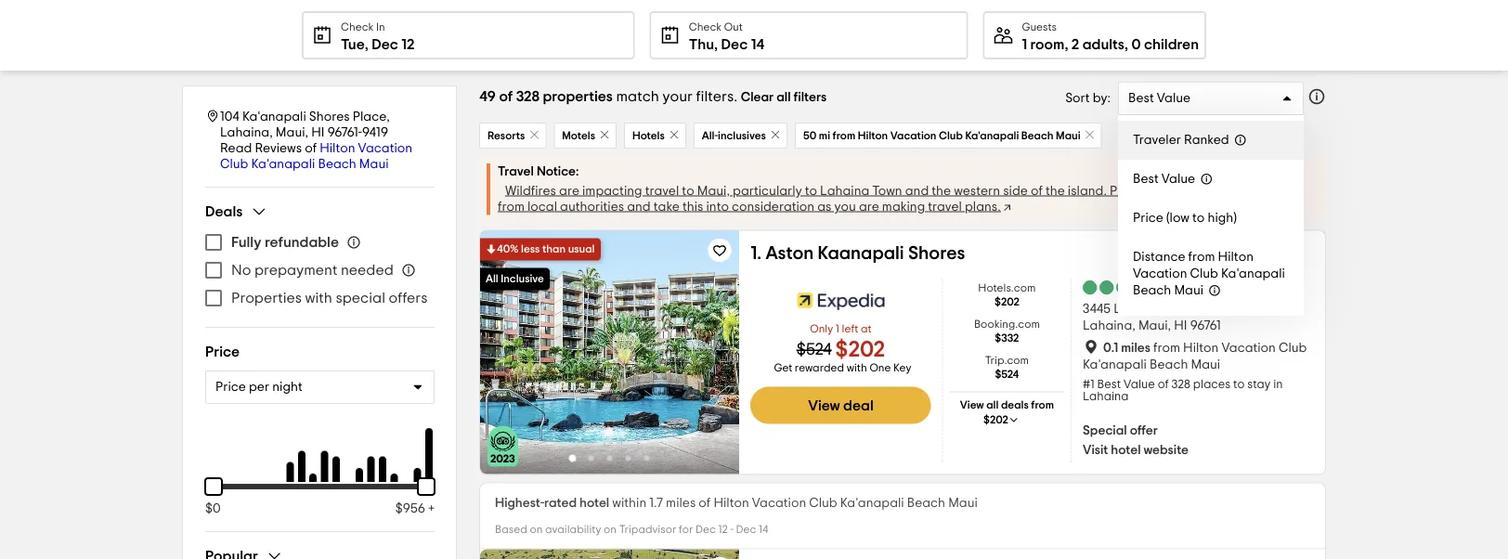 Task type: describe. For each thing, give the bounding box(es) containing it.
all inclusive
[[486, 274, 544, 285]]

beach inside from hilton vacation club ka'anapali beach maui
[[1150, 358, 1188, 371]]

$956 +
[[395, 502, 435, 515]]

with inside menu
[[305, 291, 332, 306]]

from inside distance from hilton vacation club ka'anapali beach maui
[[1189, 251, 1216, 264]]

14 inside "check out thu, dec 14"
[[751, 37, 765, 52]]

particularly
[[733, 184, 802, 197]]

104
[[220, 110, 239, 123]]

traveler ranked
[[1133, 134, 1230, 147]]

deals
[[1001, 400, 1029, 411]]

3445
[[1083, 303, 1111, 316]]

making
[[882, 200, 925, 213]]

ka'anapali inside the 104 ka'anapali shores place, lahaina, maui, hi 96761-9419
[[242, 110, 306, 123]]

take
[[654, 200, 680, 213]]

104 ka'anapali shores place, lahaina, maui, hi 96761-9419
[[220, 110, 390, 139]]

3,524 reviews 3445 lower honoapiilani road , lahaina, maui, hi 96761
[[1083, 282, 1268, 333]]

tripadvisor
[[619, 524, 677, 536]]

high)
[[1208, 212, 1237, 225]]

inclusives
[[718, 130, 766, 141]]

0 horizontal spatial hotel
[[580, 497, 610, 510]]

group containing deals
[[205, 203, 435, 312]]

properties
[[543, 89, 613, 104]]

all inside the view all deals from $202
[[987, 400, 999, 411]]

aston
[[766, 244, 814, 262]]

(low
[[1167, 212, 1190, 225]]

island.
[[1068, 184, 1107, 197]]

wildfires
[[505, 184, 556, 197]]

maui, for hi
[[276, 126, 308, 139]]

authorities
[[560, 200, 624, 213]]

plans.
[[965, 200, 1001, 213]]

ka'anapali inside from hilton vacation club ka'anapali beach maui
[[1083, 358, 1147, 371]]

distance
[[1133, 251, 1186, 264]]

special
[[1083, 424, 1127, 437]]

0 vertical spatial miles
[[1121, 341, 1151, 354]]

in
[[1274, 379, 1283, 391]]

all-inclusives
[[702, 130, 766, 141]]

deal
[[844, 398, 874, 413]]

hilton vacation club ka'anapali beach maui link
[[220, 142, 412, 170]]

fully
[[231, 235, 261, 250]]

tue,
[[341, 37, 369, 52]]

2 on from the left
[[604, 524, 617, 536]]

from inside the view all deals from $202
[[1031, 400, 1054, 411]]

hilton vacation club ka'anapali beach maui
[[220, 142, 412, 170]]

rated
[[544, 497, 577, 510]]

pay
[[754, 370, 774, 381]]

no prepayment needed
[[231, 263, 394, 278]]

filters
[[794, 91, 827, 104]]

per
[[249, 381, 270, 394]]

honoapiilani
[[1153, 303, 1230, 316]]

rewarded
[[795, 363, 844, 374]]

within
[[612, 497, 647, 510]]

0.1
[[1104, 341, 1119, 354]]

hi inside the 104 ka'anapali shores place, lahaina, maui, hi 96761-9419
[[311, 126, 325, 139]]

0 vertical spatial best value
[[1129, 92, 1191, 105]]

local
[[528, 200, 557, 213]]

to inside pay up to 12x get rewarded with one key
[[751, 400, 761, 411]]

inclusive
[[501, 274, 544, 285]]

with inside pay up to 12x get rewarded with one key
[[847, 363, 867, 374]]

shores inside the 104 ka'anapali shores place, lahaina, maui, hi 96761-9419
[[309, 110, 350, 123]]

0 horizontal spatial ,
[[1065, 37, 1069, 52]]

based on availability on tripadvisor for dec 12 - dec 14
[[495, 524, 769, 536]]

properties with special offers
[[231, 291, 428, 306]]

your
[[663, 89, 693, 104]]

adults
[[1083, 37, 1125, 52]]

please
[[1110, 184, 1150, 197]]

check for thu,
[[689, 21, 722, 33]]

left
[[842, 324, 859, 335]]

hilton inside from hilton vacation club ka'anapali beach maui
[[1183, 341, 1219, 354]]

to right (low
[[1193, 212, 1205, 225]]

by:
[[1093, 92, 1111, 105]]

dec right the -
[[736, 524, 756, 536]]

vacation inside distance from hilton vacation club ka'anapali beach maui
[[1133, 268, 1188, 281]]

price per night
[[216, 381, 303, 394]]

ranked
[[1184, 134, 1230, 147]]

reviews
[[1203, 282, 1246, 295]]

hotels
[[633, 130, 665, 141]]

1.7
[[650, 497, 663, 510]]

1 for left
[[836, 324, 840, 335]]

hilton right mi at right top
[[858, 130, 888, 141]]

view for view deal
[[808, 398, 840, 413]]

dec inside check in tue, dec 12
[[372, 37, 398, 52]]

beach inside distance from hilton vacation club ka'anapali beach maui
[[1133, 284, 1172, 297]]

ka'anapali inside distance from hilton vacation club ka'anapali beach maui
[[1221, 268, 1285, 281]]

2 horizontal spatial travel
[[1192, 184, 1226, 197]]

side
[[1003, 184, 1028, 197]]

50
[[803, 130, 817, 141]]

advisories
[[1229, 184, 1290, 197]]

vacation down the 12x at the bottom of the page
[[752, 497, 806, 510]]

from inside from hilton vacation club ka'anapali beach maui
[[1154, 341, 1181, 354]]

into
[[706, 200, 729, 213]]

96761
[[1190, 320, 1221, 333]]

wildfires are impacting travel to maui, particularly to lahaina town and the western side of the island. please check travel advisories from local authorities and take this into consideration as you are making travel plans. link
[[498, 184, 1290, 216]]

match
[[616, 89, 659, 104]]

price for price per night
[[216, 381, 246, 394]]

at
[[861, 324, 872, 335]]

0 vertical spatial value
[[1157, 92, 1191, 105]]

1 horizontal spatial travel
[[928, 200, 962, 213]]

dec right for
[[696, 524, 716, 536]]

trip.com
[[985, 355, 1029, 366]]

highest-
[[495, 497, 544, 510]]

maui inside hilton vacation club ka'anapali beach maui
[[359, 157, 389, 170]]

hotel inside special offer visit hotel website
[[1111, 444, 1141, 457]]

motels
[[562, 130, 595, 141]]

hotels.com $202
[[978, 283, 1036, 308]]

notice:
[[537, 165, 579, 178]]

based
[[495, 524, 527, 536]]

dec inside "check out thu, dec 14"
[[721, 37, 748, 52]]

maximum price slider
[[406, 466, 447, 507]]

1 the from the left
[[932, 184, 951, 197]]

$0
[[205, 502, 221, 515]]

#1 best value of 328 places to stay in lahaina
[[1083, 379, 1283, 403]]

$202 for $524 $202
[[836, 339, 885, 361]]

resorts
[[488, 130, 525, 141]]

maui inside distance from hilton vacation club ka'anapali beach maui
[[1174, 284, 1204, 297]]

consideration
[[732, 200, 815, 213]]

ka'anapali inside hilton vacation club ka'anapali beach maui
[[251, 157, 315, 170]]

expedia.com image
[[798, 283, 885, 320]]

availability
[[545, 524, 601, 536]]

club inside from hilton vacation club ka'anapali beach maui
[[1279, 341, 1307, 354]]

prepayment
[[254, 263, 338, 278]]

special offer visit hotel website
[[1083, 424, 1189, 457]]

lahaina, inside the 104 ka'anapali shores place, lahaina, maui, hi 96761-9419
[[220, 126, 273, 139]]

$332
[[995, 333, 1019, 344]]

vacation inside from hilton vacation club ka'anapali beach maui
[[1222, 341, 1276, 354]]

traveler
[[1133, 134, 1182, 147]]

328 inside the #1 best value of 328 places to stay in lahaina
[[1172, 379, 1191, 391]]

menu containing fully refundable
[[205, 229, 435, 312]]

needed
[[341, 263, 394, 278]]

3,524
[[1170, 282, 1200, 295]]



Task type: locate. For each thing, give the bounding box(es) containing it.
place,
[[353, 110, 390, 123]]

from up 3,524 reviews link
[[1189, 251, 1216, 264]]

0 horizontal spatial hi
[[311, 126, 325, 139]]

value inside the #1 best value of 328 places to stay in lahaina
[[1124, 379, 1155, 391]]

sort by:
[[1066, 92, 1111, 105]]

view all deals from $202
[[960, 400, 1054, 426]]

0 horizontal spatial all
[[777, 91, 791, 104]]

2 vertical spatial value
[[1124, 379, 1155, 391]]

check
[[1153, 184, 1189, 197]]

lahaina inside the #1 best value of 328 places to stay in lahaina
[[1083, 391, 1129, 403]]

view inside button
[[808, 398, 840, 413]]

$202 down deals
[[984, 415, 1009, 426]]

dec
[[372, 37, 398, 52], [721, 37, 748, 52], [696, 524, 716, 536], [736, 524, 756, 536]]

outrigger ka'anapali beach resort in maui image
[[480, 549, 740, 559], [480, 549, 740, 559]]

2 vertical spatial best
[[1097, 379, 1121, 391]]

1 vertical spatial best value
[[1133, 173, 1196, 186]]

1 vertical spatial 14
[[759, 524, 769, 536]]

of right 1.7
[[699, 497, 711, 510]]

price for price
[[205, 345, 240, 359]]

1 horizontal spatial hotel
[[1111, 444, 1141, 457]]

0 vertical spatial 1
[[1022, 37, 1027, 52]]

wildfires are impacting travel to maui, particularly to lahaina town and the western side of the island. please check travel advisories from local authorities and take this into consideration as you are making travel plans.
[[498, 184, 1290, 213]]

price up price per night
[[205, 345, 240, 359]]

0 horizontal spatial 1
[[836, 324, 840, 335]]

12 right tue,
[[402, 37, 415, 52]]

guests
[[1022, 21, 1057, 33]]

check up tue,
[[341, 21, 374, 33]]

pay up to 12x get rewarded with one key
[[751, 363, 912, 426]]

1 horizontal spatial the
[[1046, 184, 1065, 197]]

best down traveler
[[1133, 173, 1159, 186]]

price left (low
[[1133, 212, 1164, 225]]

0 horizontal spatial on
[[530, 524, 543, 536]]

2 vertical spatial price
[[216, 381, 246, 394]]

the left western
[[932, 184, 951, 197]]

of down the 104 ka'anapali shores place, lahaina, maui, hi 96761-9419
[[305, 142, 317, 155]]

room
[[1031, 37, 1065, 52]]

0 horizontal spatial 328
[[516, 89, 540, 104]]

menu
[[205, 229, 435, 312]]

1. aston kaanapali shores
[[751, 244, 965, 262]]

best right by:
[[1129, 92, 1154, 105]]

deals
[[205, 204, 243, 219]]

0 horizontal spatial $524
[[797, 341, 832, 358]]

lahaina, down 3445 at the bottom
[[1083, 320, 1136, 333]]

lahaina
[[820, 184, 870, 197], [1083, 391, 1129, 403]]

1 vertical spatial shores
[[908, 244, 965, 262]]

0 vertical spatial lahaina,
[[220, 126, 273, 139]]

12
[[402, 37, 415, 52], [718, 524, 728, 536]]

you
[[835, 200, 856, 213]]

read
[[220, 142, 252, 155]]

1 vertical spatial lahaina,
[[1083, 320, 1136, 333]]

hi inside 3,524 reviews 3445 lower honoapiilani road , lahaina, maui, hi 96761
[[1174, 320, 1188, 333]]

usual
[[568, 244, 595, 255]]

filters.
[[696, 89, 738, 104]]

sort
[[1066, 92, 1090, 105]]

get
[[774, 363, 793, 374]]

value up (low
[[1162, 173, 1196, 186]]

vacation down the distance
[[1133, 268, 1188, 281]]

1 down guests
[[1022, 37, 1027, 52]]

and up making at the right of page
[[905, 184, 929, 197]]

$524 up the rewarded
[[797, 341, 832, 358]]

refundable
[[265, 235, 339, 250]]

96761-
[[327, 126, 362, 139]]

out
[[724, 21, 743, 33]]

1.
[[751, 244, 762, 262]]

view deal button
[[751, 387, 931, 424]]

in
[[376, 21, 385, 33]]

0 horizontal spatial 12
[[402, 37, 415, 52]]

1 vertical spatial price
[[205, 345, 240, 359]]

lower
[[1114, 303, 1150, 316]]

1 for room
[[1022, 37, 1027, 52]]

0 vertical spatial price
[[1133, 212, 1164, 225]]

are down notice:
[[559, 184, 580, 197]]

from right deals
[[1031, 400, 1054, 411]]

lahaina up special at the bottom
[[1083, 391, 1129, 403]]

all
[[486, 274, 499, 285]]

western
[[954, 184, 1001, 197]]

12 left the -
[[718, 524, 728, 536]]

hi down honoapiilani
[[1174, 320, 1188, 333]]

check for tue,
[[341, 21, 374, 33]]

stay
[[1248, 379, 1271, 391]]

1 horizontal spatial 12
[[718, 524, 728, 536]]

1 horizontal spatial 1
[[1022, 37, 1027, 52]]

0 horizontal spatial check
[[341, 21, 374, 33]]

1 vertical spatial 12
[[718, 524, 728, 536]]

lahaina,
[[220, 126, 273, 139], [1083, 320, 1136, 333]]

best value
[[1129, 92, 1191, 105], [1133, 173, 1196, 186]]

beach inside hilton vacation club ka'anapali beach maui
[[318, 157, 356, 170]]

0.1 miles
[[1104, 341, 1151, 354]]

, inside 3,524 reviews 3445 lower honoapiilani road , lahaina, maui, hi 96761
[[1265, 303, 1268, 316]]

2 vertical spatial $202
[[984, 415, 1009, 426]]

shores down making at the right of page
[[908, 244, 965, 262]]

0 horizontal spatial shores
[[309, 110, 350, 123]]

best value down traveler
[[1133, 173, 1196, 186]]

lahaina, inside 3,524 reviews 3445 lower honoapiilani road , lahaina, maui, hi 96761
[[1083, 320, 1136, 333]]

49 of 328 properties match your filters. clear all filters
[[479, 89, 827, 104]]

2 check from the left
[[689, 21, 722, 33]]

0 vertical spatial and
[[905, 184, 929, 197]]

group
[[205, 203, 435, 312]]

0 vertical spatial hotel
[[1111, 444, 1141, 457]]

to up this
[[682, 184, 694, 197]]

, left the 0
[[1125, 37, 1129, 52]]

places
[[1193, 379, 1231, 391]]

dec down "in"
[[372, 37, 398, 52]]

1 horizontal spatial 328
[[1172, 379, 1191, 391]]

1 vertical spatial $524
[[995, 369, 1019, 380]]

and left take
[[627, 200, 651, 213]]

kaanapali
[[818, 244, 904, 262]]

$202 down at
[[836, 339, 885, 361]]

travel down western
[[928, 200, 962, 213]]

0 vertical spatial 12
[[402, 37, 415, 52]]

maui
[[1056, 130, 1081, 141], [359, 157, 389, 170], [1174, 284, 1204, 297], [1191, 358, 1221, 371], [949, 497, 978, 510]]

2 horizontal spatial maui,
[[1139, 320, 1172, 333]]

up
[[751, 385, 764, 396]]

12 inside check in tue, dec 12
[[402, 37, 415, 52]]

from inside 'wildfires are impacting travel to maui, particularly to lahaina town and the western side of the island. please check travel advisories from local authorities and take this into consideration as you are making travel plans.'
[[498, 200, 525, 213]]

1 vertical spatial value
[[1162, 173, 1196, 186]]

shores up 96761-
[[309, 110, 350, 123]]

1 inside the guests 1 room , 2 adults , 0 children
[[1022, 37, 1027, 52]]

hotel right rated
[[580, 497, 610, 510]]

lahaina inside 'wildfires are impacting travel to maui, particularly to lahaina town and the western side of the island. please check travel advisories from local authorities and take this into consideration as you are making travel plans.'
[[820, 184, 870, 197]]

to down up
[[751, 400, 761, 411]]

1 on from the left
[[530, 524, 543, 536]]

1 vertical spatial are
[[859, 200, 879, 213]]

14 up clear
[[751, 37, 765, 52]]

hi
[[311, 126, 325, 139], [1174, 320, 1188, 333]]

from down wildfires
[[498, 200, 525, 213]]

1 vertical spatial 1
[[836, 324, 840, 335]]

view left deal
[[808, 398, 840, 413]]

value down 0.1 miles
[[1124, 379, 1155, 391]]

view inside the view all deals from $202
[[960, 400, 984, 411]]

to up consideration
[[805, 184, 817, 197]]

hilton up reviews
[[1218, 251, 1254, 264]]

vacation up town
[[891, 130, 937, 141]]

special
[[336, 291, 385, 306]]

1 horizontal spatial ,
[[1125, 37, 1129, 52]]

hotel
[[1111, 444, 1141, 457], [580, 497, 610, 510]]

only 1 left at
[[810, 324, 872, 335]]

328 right the 49
[[516, 89, 540, 104]]

no
[[231, 263, 251, 278]]

0 vertical spatial all
[[777, 91, 791, 104]]

club inside hilton vacation club ka'anapali beach maui
[[220, 157, 248, 170]]

1 vertical spatial with
[[847, 363, 867, 374]]

1 vertical spatial 328
[[1172, 379, 1191, 391]]

maui, inside 3,524 reviews 3445 lower honoapiilani road , lahaina, maui, hi 96761
[[1139, 320, 1172, 333]]

lahaina up you
[[820, 184, 870, 197]]

14 right the -
[[759, 524, 769, 536]]

maui inside from hilton vacation club ka'anapali beach maui
[[1191, 358, 1221, 371]]

the left island.
[[1046, 184, 1065, 197]]

hilton down '96761'
[[1183, 341, 1219, 354]]

than
[[542, 244, 566, 255]]

minimum price slider
[[193, 466, 234, 507]]

hotel down offer
[[1111, 444, 1141, 457]]

on down within
[[604, 524, 617, 536]]

,
[[1065, 37, 1069, 52], [1125, 37, 1129, 52], [1265, 303, 1268, 316]]

with left one
[[847, 363, 867, 374]]

only
[[810, 324, 833, 335]]

hilton inside distance from hilton vacation club ka'anapali beach maui
[[1218, 251, 1254, 264]]

price left the per
[[216, 381, 246, 394]]

hilton down 96761-
[[320, 142, 355, 155]]

1 horizontal spatial shores
[[908, 244, 965, 262]]

0 horizontal spatial are
[[559, 184, 580, 197]]

check inside "check out thu, dec 14"
[[689, 21, 722, 33]]

328 left places
[[1172, 379, 1191, 391]]

, left the 2
[[1065, 37, 1069, 52]]

1 horizontal spatial with
[[847, 363, 867, 374]]

0 vertical spatial maui,
[[276, 126, 308, 139]]

fully refundable
[[231, 235, 339, 250]]

$202 for hotels.com $202
[[995, 297, 1020, 308]]

hotels.com
[[978, 283, 1036, 294]]

0 horizontal spatial lahaina,
[[220, 126, 273, 139]]

best right the #1
[[1097, 379, 1121, 391]]

1 horizontal spatial maui,
[[697, 184, 730, 197]]

price (low to high)
[[1133, 212, 1237, 225]]

$202 inside the view all deals from $202
[[984, 415, 1009, 426]]

0 horizontal spatial the
[[932, 184, 951, 197]]

from right mi at right top
[[833, 130, 856, 141]]

on
[[530, 524, 543, 536], [604, 524, 617, 536]]

properties
[[231, 291, 302, 306]]

hi up hilton vacation club ka'anapali beach maui
[[311, 126, 325, 139]]

0 horizontal spatial with
[[305, 291, 332, 306]]

view for view all deals from $202
[[960, 400, 984, 411]]

1 vertical spatial all
[[987, 400, 999, 411]]

club inside distance from hilton vacation club ka'anapali beach maui
[[1190, 268, 1219, 281]]

as
[[818, 200, 832, 213]]

, down distance from hilton vacation club ka'anapali beach maui
[[1265, 303, 1268, 316]]

0 vertical spatial lahaina
[[820, 184, 870, 197]]

of inside the #1 best value of 328 places to stay in lahaina
[[1158, 379, 1169, 391]]

$524
[[797, 341, 832, 358], [995, 369, 1019, 380]]

lahaina, up read
[[220, 126, 273, 139]]

0 horizontal spatial and
[[627, 200, 651, 213]]

travel up take
[[645, 184, 679, 197]]

miles right 1.7
[[666, 497, 696, 510]]

vacation up stay
[[1222, 341, 1276, 354]]

1 horizontal spatial lahaina
[[1083, 391, 1129, 403]]

to left stay
[[1234, 379, 1245, 391]]

from right 0.1 miles
[[1154, 341, 1181, 354]]

1 horizontal spatial $524
[[995, 369, 1019, 380]]

less
[[521, 244, 540, 255]]

0 vertical spatial $524
[[797, 341, 832, 358]]

dec down out
[[721, 37, 748, 52]]

mi
[[819, 130, 830, 141]]

2 the from the left
[[1046, 184, 1065, 197]]

maui, for particularly
[[697, 184, 730, 197]]

1 vertical spatial lahaina
[[1083, 391, 1129, 403]]

maui, inside 'wildfires are impacting travel to maui, particularly to lahaina town and the western side of the island. please check travel advisories from local authorities and take this into consideration as you are making travel plans.'
[[697, 184, 730, 197]]

thu,
[[689, 37, 718, 52]]

offer
[[1130, 424, 1158, 437]]

miles
[[1121, 341, 1151, 354], [666, 497, 696, 510]]

0 vertical spatial 14
[[751, 37, 765, 52]]

0 vertical spatial are
[[559, 184, 580, 197]]

booking.com
[[974, 319, 1040, 330]]

to inside the #1 best value of 328 places to stay in lahaina
[[1234, 379, 1245, 391]]

0 horizontal spatial maui,
[[276, 126, 308, 139]]

of right the 49
[[499, 89, 513, 104]]

vacation inside hilton vacation club ka'anapali beach maui
[[358, 142, 412, 155]]

price for price (low to high)
[[1133, 212, 1164, 225]]

2
[[1072, 37, 1080, 52]]

hilton
[[858, 130, 888, 141], [320, 142, 355, 155], [1218, 251, 1254, 264], [1183, 341, 1219, 354], [714, 497, 749, 510]]

reviews
[[255, 142, 302, 155]]

1 vertical spatial $202
[[836, 339, 885, 361]]

49
[[479, 89, 496, 104]]

clear
[[741, 91, 774, 104]]

with down no prepayment needed
[[305, 291, 332, 306]]

view left deals
[[960, 400, 984, 411]]

50 mi from hilton vacation club ka'anapali beach maui
[[803, 130, 1081, 141]]

best
[[1129, 92, 1154, 105], [1133, 173, 1159, 186], [1097, 379, 1121, 391]]

1 horizontal spatial view
[[960, 400, 984, 411]]

all inside 49 of 328 properties match your filters. clear all filters
[[777, 91, 791, 104]]

on right based
[[530, 524, 543, 536]]

1 vertical spatial and
[[627, 200, 651, 213]]

check up thu,
[[689, 21, 722, 33]]

0 vertical spatial $202
[[995, 297, 1020, 308]]

1 horizontal spatial and
[[905, 184, 929, 197]]

2 horizontal spatial ,
[[1265, 303, 1268, 316]]

value up traveler ranked
[[1157, 92, 1191, 105]]

1 horizontal spatial are
[[859, 200, 879, 213]]

best inside the #1 best value of 328 places to stay in lahaina
[[1097, 379, 1121, 391]]

0 vertical spatial best
[[1129, 92, 1154, 105]]

all left deals
[[987, 400, 999, 411]]

all right clear
[[777, 91, 791, 104]]

$524 down trip.com
[[995, 369, 1019, 380]]

14
[[751, 37, 765, 52], [759, 524, 769, 536]]

of down from hilton vacation club ka'anapali beach maui
[[1158, 379, 1169, 391]]

, for reviews
[[1265, 303, 1268, 316]]

best value up traveler
[[1129, 92, 1191, 105]]

0 vertical spatial 328
[[516, 89, 540, 104]]

0 horizontal spatial view
[[808, 398, 840, 413]]

beach
[[1022, 130, 1054, 141], [318, 157, 356, 170], [1133, 284, 1172, 297], [1150, 358, 1188, 371], [907, 497, 946, 510]]

0 vertical spatial with
[[305, 291, 332, 306]]

check inside check in tue, dec 12
[[341, 21, 374, 33]]

1 left left
[[836, 324, 840, 335]]

$524 inside the trip.com $524
[[995, 369, 1019, 380]]

$202 down hotels.com
[[995, 297, 1020, 308]]

1 vertical spatial hotel
[[580, 497, 610, 510]]

1 horizontal spatial lahaina,
[[1083, 320, 1136, 333]]

$202 inside the hotels.com $202
[[995, 297, 1020, 308]]

1 vertical spatial miles
[[666, 497, 696, 510]]

328
[[516, 89, 540, 104], [1172, 379, 1191, 391]]

maui, down lower
[[1139, 320, 1172, 333]]

0 horizontal spatial miles
[[666, 497, 696, 510]]

$524 inside $524 $202
[[797, 341, 832, 358]]

of right side
[[1031, 184, 1043, 197]]

shores
[[309, 110, 350, 123], [908, 244, 965, 262]]

with
[[305, 291, 332, 306], [847, 363, 867, 374]]

0 horizontal spatial travel
[[645, 184, 679, 197]]

1 horizontal spatial miles
[[1121, 341, 1151, 354]]

-
[[731, 524, 734, 536]]

travel up high)
[[1192, 184, 1226, 197]]

maui, up reviews
[[276, 126, 308, 139]]

of
[[499, 89, 513, 104], [305, 142, 317, 155], [1031, 184, 1043, 197], [1158, 379, 1169, 391], [699, 497, 711, 510]]

9419
[[362, 126, 388, 139]]

maui, inside the 104 ka'anapali shores place, lahaina, maui, hi 96761-9419
[[276, 126, 308, 139]]

vacation down 9419
[[358, 142, 412, 155]]

1 vertical spatial best
[[1133, 173, 1159, 186]]

vacation
[[891, 130, 937, 141], [358, 142, 412, 155], [1133, 268, 1188, 281], [1222, 341, 1276, 354], [752, 497, 806, 510]]

hilton up the -
[[714, 497, 749, 510]]

maui, up 'into'
[[697, 184, 730, 197]]

2 vertical spatial maui,
[[1139, 320, 1172, 333]]

1 horizontal spatial on
[[604, 524, 617, 536]]

1 vertical spatial maui,
[[697, 184, 730, 197]]

1 horizontal spatial hi
[[1174, 320, 1188, 333]]

1 horizontal spatial all
[[987, 400, 999, 411]]

are right you
[[859, 200, 879, 213]]

1 vertical spatial hi
[[1174, 320, 1188, 333]]

highest-rated hotel within 1.7 miles of hilton vacation club ka'anapali beach maui
[[495, 497, 978, 510]]

1 horizontal spatial check
[[689, 21, 722, 33]]

of inside 'wildfires are impacting travel to maui, particularly to lahaina town and the western side of the island. please check travel advisories from local authorities and take this into consideration as you are making travel plans.'
[[1031, 184, 1043, 197]]

impacting
[[582, 184, 642, 197]]

price
[[1133, 212, 1164, 225], [205, 345, 240, 359], [216, 381, 246, 394]]

all-
[[702, 130, 718, 141]]

0 vertical spatial hi
[[311, 126, 325, 139]]

1 check from the left
[[341, 21, 374, 33]]

miles right 0.1
[[1121, 341, 1151, 354]]

trip.com $524
[[985, 355, 1029, 380]]

, for 1
[[1125, 37, 1129, 52]]

0 vertical spatial shores
[[309, 110, 350, 123]]

aston kaanapali shores in maui image
[[480, 231, 740, 474], [480, 231, 740, 474]]

0 horizontal spatial lahaina
[[820, 184, 870, 197]]

night
[[272, 381, 303, 394]]

hilton inside hilton vacation club ka'anapali beach maui
[[320, 142, 355, 155]]



Task type: vqa. For each thing, say whether or not it's contained in the screenshot.
PHOTOS
no



